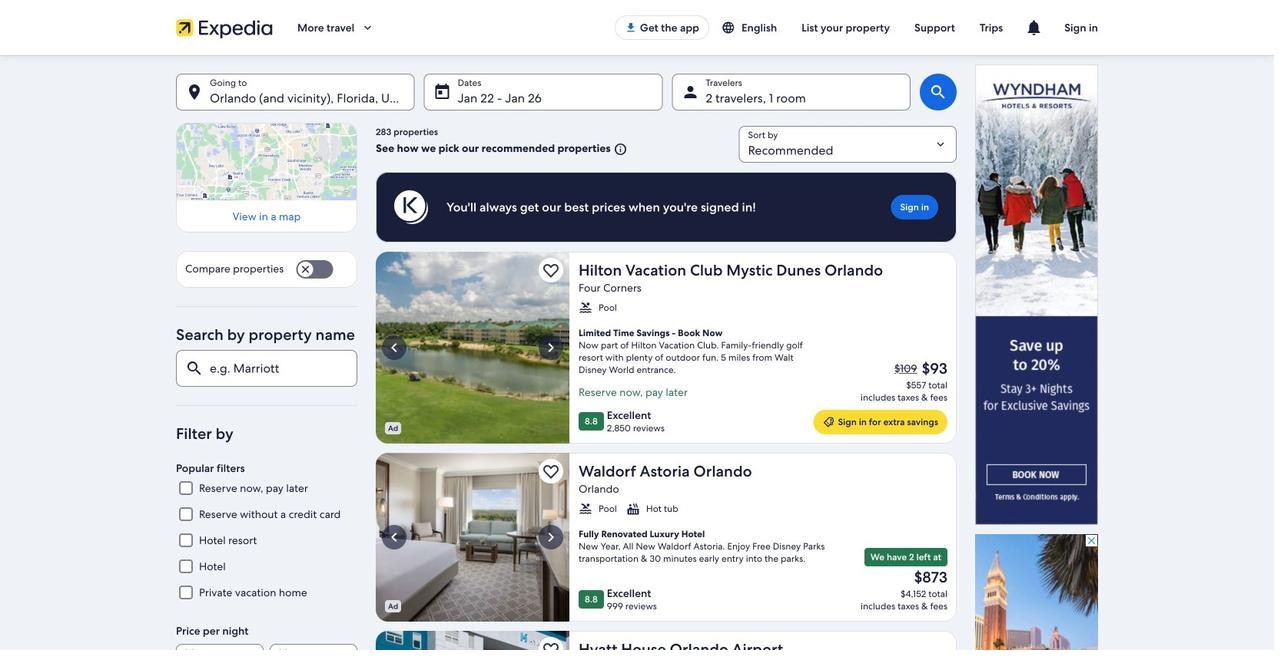 Task type: describe. For each thing, give the bounding box(es) containing it.
exterior image
[[376, 453, 569, 622]]

2 horizontal spatial small image
[[722, 21, 742, 35]]

Save Hilton Vacation Club Mystic Dunes Orlando to a trip checkbox
[[539, 258, 563, 283]]

pool image
[[376, 252, 569, 444]]

download the app button image
[[625, 22, 637, 34]]

expedia logo image
[[176, 17, 273, 38]]

show previous image for waldorf astoria orlando image
[[385, 529, 403, 547]]



Task type: vqa. For each thing, say whether or not it's contained in the screenshot.
'Show next image for Waldorf Astoria Orlando'
yes



Task type: locate. For each thing, give the bounding box(es) containing it.
1 vertical spatial small image
[[579, 503, 592, 516]]

1 horizontal spatial small image
[[611, 143, 628, 156]]

small image
[[722, 21, 742, 35], [579, 301, 592, 315], [626, 503, 640, 516]]

show previous image for hilton vacation club mystic dunes orlando image
[[385, 339, 403, 357]]

0 vertical spatial small image
[[722, 21, 742, 35]]

1 horizontal spatial small image
[[626, 503, 640, 516]]

communication center icon image
[[1025, 18, 1043, 37]]

Save Hyatt House Orlando Airport to a trip checkbox
[[539, 638, 563, 651]]

1 vertical spatial small image
[[579, 301, 592, 315]]

leading image
[[823, 417, 835, 429]]

static map image image
[[176, 123, 357, 201]]

2 vertical spatial small image
[[626, 503, 640, 516]]

small image
[[611, 143, 628, 156], [579, 503, 592, 516]]

show next image for hilton vacation club mystic dunes orlando image
[[542, 339, 560, 357]]

0 horizontal spatial small image
[[579, 503, 592, 516]]

search image
[[929, 83, 948, 101]]

show next image for waldorf astoria orlando image
[[542, 529, 560, 547]]

terrace/patio image
[[376, 632, 569, 651]]

Save Waldorf Astoria Orlando to a trip checkbox
[[539, 460, 563, 484]]

0 vertical spatial small image
[[611, 143, 628, 156]]

more travel image
[[361, 21, 374, 35]]

0 horizontal spatial small image
[[579, 301, 592, 315]]



